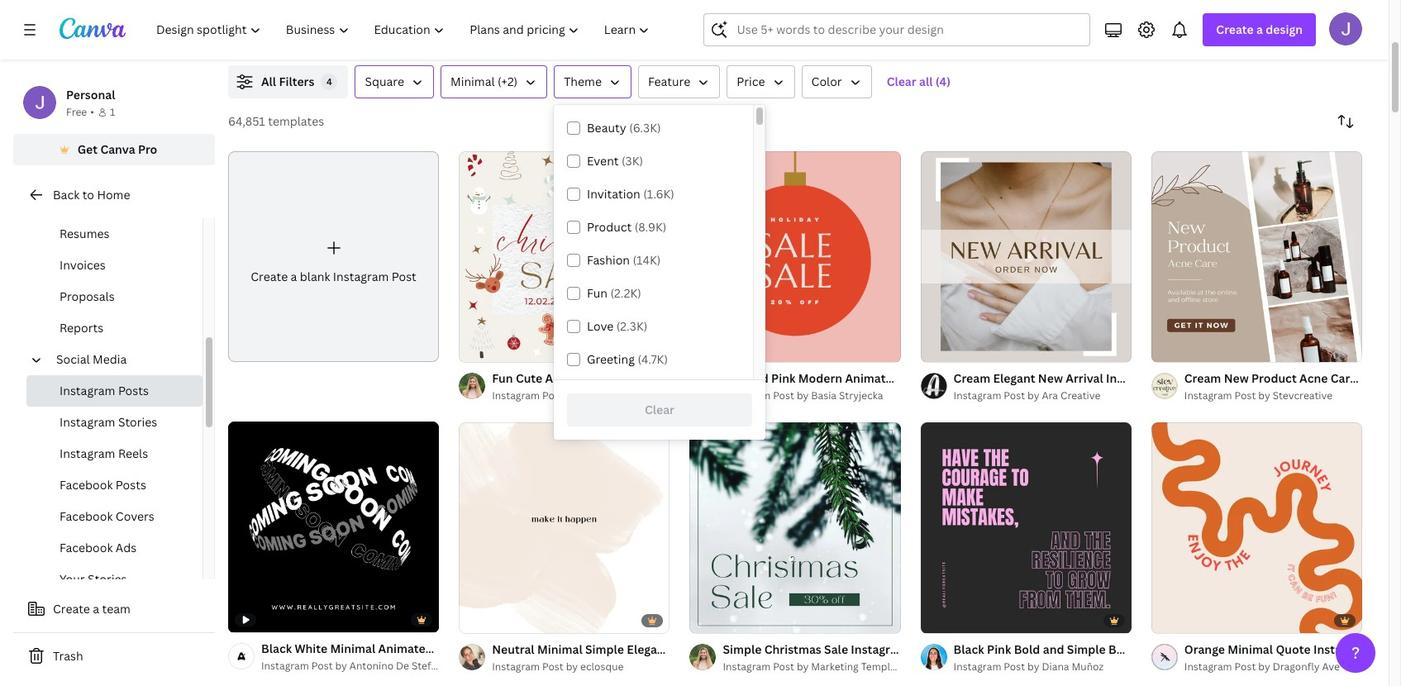 Task type: locate. For each thing, give the bounding box(es) containing it.
1 horizontal spatial create
[[251, 268, 288, 284]]

create inside "dropdown button"
[[1216, 21, 1254, 37]]

instagram post by marketing templates co. link for aesthetic
[[492, 388, 697, 404]]

cream inside 'cream elegant new arrival instagram post instagram post by ara creative'
[[954, 370, 990, 386]]

animated up de in the left bottom of the page
[[378, 641, 433, 657]]

facebook for facebook posts
[[60, 477, 113, 493]]

1 horizontal spatial and
[[1043, 642, 1064, 658]]

design
[[1266, 21, 1303, 37]]

3 facebook from the top
[[60, 540, 113, 555]]

by inside orange minimal quote instagram post instagram post by dragonfly ave
[[1258, 660, 1270, 674]]

personal
[[66, 87, 115, 103]]

facebook up 'your stories'
[[60, 540, 113, 555]]

invoices
[[60, 257, 106, 273]]

black inside black pink bold and simple business quote instagram post instagram post by diana muñoz
[[954, 642, 984, 658]]

instagram post by stevcreative link
[[1184, 388, 1362, 404]]

ara
[[1042, 389, 1058, 403]]

1 horizontal spatial sale
[[824, 642, 848, 658]]

pink up instagram post by basia stryjecka link
[[771, 370, 796, 386]]

1 simple from the left
[[585, 642, 624, 658]]

clear for clear
[[645, 402, 675, 417]]

0 vertical spatial instagram post by marketing templates co. link
[[492, 388, 697, 404]]

fun inside fun cute aesthetic christmas sale instagram post instagram post by marketing templates co.
[[492, 370, 513, 386]]

marketing down the fun cute aesthetic christmas sale instagram post link
[[580, 389, 628, 403]]

create for create a team
[[53, 601, 90, 617]]

by inside the black white minimal animated coming soon instagram post instagram post by antonino de stefano
[[335, 659, 347, 673]]

minimal left (+2)
[[451, 74, 495, 89]]

1 horizontal spatial quote
[[1161, 642, 1196, 658]]

instagram inside 'cream new product acne care instagra instagram post by stevcreative'
[[1184, 389, 1232, 403]]

instagram reels link
[[26, 438, 203, 470]]

0 horizontal spatial simple
[[585, 642, 624, 658]]

2 simple from the left
[[723, 642, 762, 658]]

a inside "dropdown button"
[[1257, 21, 1263, 37]]

simple christmas sale instagram post instagram post by marketing templates co.
[[723, 642, 935, 674]]

1
[[110, 105, 115, 119]]

templates down simple christmas sale instagram post 'link' in the right bottom of the page
[[861, 660, 910, 674]]

create down your
[[53, 601, 90, 617]]

2 cream from the left
[[1184, 370, 1221, 386]]

facebook
[[60, 477, 113, 493], [60, 508, 113, 524], [60, 540, 113, 555]]

black for black pink bold and simple business quote instagram post
[[954, 642, 984, 658]]

new up instagram post by stevcreative link
[[1224, 370, 1249, 386]]

0 horizontal spatial pink
[[771, 370, 796, 386]]

and inside black pink bold and simple business quote instagram post instagram post by diana muñoz
[[1043, 642, 1064, 658]]

2 horizontal spatial quote
[[1276, 642, 1311, 658]]

create a blank instagram post element
[[228, 151, 439, 362]]

1 horizontal spatial marketing
[[811, 660, 859, 674]]

co.
[[682, 389, 697, 403], [913, 660, 928, 674]]

0 horizontal spatial co.
[[682, 389, 697, 403]]

1 vertical spatial pink
[[987, 642, 1011, 658]]

3 quote from the left
[[1276, 642, 1311, 658]]

1 vertical spatial instagram post by marketing templates co. link
[[723, 659, 928, 676]]

create left design
[[1216, 21, 1254, 37]]

2 vertical spatial a
[[93, 601, 99, 617]]

Search search field
[[737, 14, 1080, 45]]

1 horizontal spatial instagram post by marketing templates co. link
[[723, 659, 928, 676]]

1 new from the left
[[1038, 370, 1063, 386]]

None search field
[[704, 13, 1091, 46]]

create a design
[[1216, 21, 1303, 37]]

instagram inside the 'create a blank instagram post' element
[[333, 268, 389, 284]]

2 vertical spatial create
[[53, 601, 90, 617]]

neutral minimal simple elegant quote instagram post link
[[492, 641, 794, 659]]

a left blank at the left top of page
[[291, 268, 297, 284]]

neutral minimal simple elegant quote instagram post image
[[459, 423, 670, 634]]

templates down the fun cute aesthetic christmas sale instagram post link
[[630, 389, 680, 403]]

by down bold
[[1028, 660, 1039, 674]]

marketing down simple christmas sale instagram post 'link' in the right bottom of the page
[[811, 660, 859, 674]]

1 horizontal spatial black
[[954, 642, 984, 658]]

1 horizontal spatial elegant
[[993, 370, 1035, 386]]

reels
[[118, 446, 148, 461]]

invitation (1.6k)
[[587, 186, 674, 202]]

pink inside black pink bold and simple business quote instagram post instagram post by diana muñoz
[[987, 642, 1011, 658]]

facebook ads
[[60, 540, 137, 555]]

0 horizontal spatial and
[[747, 370, 769, 386]]

0 vertical spatial pink
[[771, 370, 796, 386]]

a left design
[[1257, 21, 1263, 37]]

black inside the black white minimal animated coming soon instagram post instagram post by antonino de stefano
[[261, 641, 292, 657]]

0 horizontal spatial black
[[261, 641, 292, 657]]

new up ara
[[1038, 370, 1063, 386]]

filters
[[279, 74, 314, 89]]

0 horizontal spatial christmas
[[602, 370, 659, 386]]

product up instagram post by stevcreative link
[[1252, 370, 1297, 386]]

posts for instagram posts
[[118, 383, 149, 398]]

acne
[[1299, 370, 1328, 386]]

2 new from the left
[[1224, 370, 1249, 386]]

instagra
[[1359, 370, 1401, 386]]

2 horizontal spatial sale
[[949, 370, 973, 386]]

elegant inside the neutral minimal simple elegant quote instagram post instagram post by eclosque
[[627, 642, 669, 658]]

clear inside button
[[645, 402, 675, 417]]

elegant up the instagram post by ara creative link
[[993, 370, 1035, 386]]

by left basia
[[797, 389, 809, 403]]

1 vertical spatial facebook
[[60, 508, 113, 524]]

ave
[[1322, 660, 1340, 674]]

fun
[[587, 285, 608, 301], [492, 370, 513, 386]]

by down simple christmas sale instagram post 'link' in the right bottom of the page
[[797, 660, 809, 674]]

1 horizontal spatial clear
[[887, 74, 916, 89]]

all filters
[[261, 74, 314, 89]]

new inside 'cream new product acne care instagra instagram post by stevcreative'
[[1224, 370, 1249, 386]]

(2.3k)
[[616, 318, 647, 334]]

0 vertical spatial product
[[587, 219, 632, 235]]

posts
[[118, 383, 149, 398], [116, 477, 146, 493]]

1 vertical spatial product
[[1252, 370, 1297, 386]]

pro
[[138, 141, 157, 157]]

facebook posts link
[[26, 470, 203, 501]]

0 horizontal spatial templates
[[630, 389, 680, 403]]

black pink bold and simple business quote instagram post image
[[921, 423, 1131, 634]]

1 horizontal spatial co.
[[913, 660, 928, 674]]

1 horizontal spatial simple
[[723, 642, 762, 658]]

black pink bold and simple business quote instagram post link
[[954, 641, 1283, 659]]

feature
[[648, 74, 690, 89]]

a left team
[[93, 601, 99, 617]]

cream inside 'cream new product acne care instagra instagram post by stevcreative'
[[1184, 370, 1221, 386]]

1 horizontal spatial new
[[1224, 370, 1249, 386]]

marketing inside fun cute aesthetic christmas sale instagram post instagram post by marketing templates co.
[[580, 389, 628, 403]]

social media
[[56, 351, 127, 367]]

0 horizontal spatial marketing
[[580, 389, 628, 403]]

by down cream new product acne care instagra link
[[1258, 389, 1270, 403]]

product up fashion
[[587, 219, 632, 235]]

and right red at right bottom
[[747, 370, 769, 386]]

1 vertical spatial clear
[[645, 402, 675, 417]]

1 vertical spatial templates
[[861, 660, 910, 674]]

by inside fun cute aesthetic christmas sale instagram post instagram post by marketing templates co.
[[566, 389, 578, 403]]

0 horizontal spatial quote
[[672, 642, 707, 658]]

aesthetic
[[545, 370, 599, 386]]

pink left bold
[[987, 642, 1011, 658]]

black left white
[[261, 641, 292, 657]]

instagram inside instagram stories link
[[60, 414, 115, 430]]

by left ara
[[1028, 389, 1039, 403]]

create a team button
[[13, 593, 215, 626]]

0 vertical spatial facebook
[[60, 477, 113, 493]]

1 vertical spatial and
[[1043, 642, 1064, 658]]

fun left cute on the bottom of the page
[[492, 370, 513, 386]]

1 horizontal spatial animated
[[845, 370, 900, 386]]

posts for facebook posts
[[116, 477, 146, 493]]

0 horizontal spatial elegant
[[627, 642, 669, 658]]

1 vertical spatial stories
[[88, 571, 127, 587]]

0 vertical spatial clear
[[887, 74, 916, 89]]

simple christmas sale instagram post link
[[723, 641, 935, 659]]

by down orange minimal quote instagram post 'link'
[[1258, 660, 1270, 674]]

modern
[[798, 370, 842, 386]]

0 vertical spatial fun
[[587, 285, 608, 301]]

Sort by button
[[1329, 105, 1362, 138]]

2 horizontal spatial create
[[1216, 21, 1254, 37]]

0 horizontal spatial animated
[[378, 641, 433, 657]]

christmas
[[602, 370, 659, 386], [764, 642, 822, 658]]

facebook up "facebook ads"
[[60, 508, 113, 524]]

1 horizontal spatial christmas
[[764, 642, 822, 658]]

cream
[[954, 370, 990, 386], [1184, 370, 1221, 386]]

elegant up instagram post by eclosque link
[[627, 642, 669, 658]]

and inside red and pink modern animated holiday sale instagram post instagram post by basia stryjecka
[[747, 370, 769, 386]]

love
[[587, 318, 614, 334]]

by left eclosque
[[566, 660, 578, 674]]

minimal
[[451, 74, 495, 89], [330, 641, 375, 657], [537, 642, 583, 658], [1228, 642, 1273, 658]]

posts down 'reels'
[[116, 477, 146, 493]]

0 vertical spatial templates
[[630, 389, 680, 403]]

quote inside orange minimal quote instagram post instagram post by dragonfly ave
[[1276, 642, 1311, 658]]

facebook inside facebook covers link
[[60, 508, 113, 524]]

1 facebook from the top
[[60, 477, 113, 493]]

0 horizontal spatial a
[[93, 601, 99, 617]]

soon
[[481, 641, 510, 657]]

minimal up instagram post by dragonfly ave link in the bottom right of the page
[[1228, 642, 1273, 658]]

0 vertical spatial create
[[1216, 21, 1254, 37]]

2 horizontal spatial simple
[[1067, 642, 1106, 658]]

instagram post templates image
[[1010, 0, 1362, 45]]

a for design
[[1257, 21, 1263, 37]]

clear down the fun cute aesthetic christmas sale instagram post link
[[645, 402, 675, 417]]

1 horizontal spatial templates
[[861, 660, 910, 674]]

1 vertical spatial christmas
[[764, 642, 822, 658]]

post inside the 'create a blank instagram post' element
[[392, 268, 417, 284]]

2 horizontal spatial a
[[1257, 21, 1263, 37]]

facebook inside facebook ads link
[[60, 540, 113, 555]]

by
[[566, 389, 578, 403], [797, 389, 809, 403], [1028, 389, 1039, 403], [1258, 389, 1270, 403], [335, 659, 347, 673], [566, 660, 578, 674], [797, 660, 809, 674], [1028, 660, 1039, 674], [1258, 660, 1270, 674]]

simple
[[585, 642, 624, 658], [723, 642, 762, 658], [1067, 642, 1106, 658]]

simple christmas sale instagram post image
[[690, 423, 901, 634]]

0 horizontal spatial create
[[53, 601, 90, 617]]

instagram post by basia stryjecka link
[[723, 388, 901, 404]]

1 horizontal spatial pink
[[987, 642, 1011, 658]]

cream right holiday
[[954, 370, 990, 386]]

animated inside the black white minimal animated coming soon instagram post instagram post by antonino de stefano
[[378, 641, 433, 657]]

facebook down instagram reels
[[60, 477, 113, 493]]

0 vertical spatial posts
[[118, 383, 149, 398]]

facebook inside facebook posts link
[[60, 477, 113, 493]]

create inside button
[[53, 601, 90, 617]]

1 horizontal spatial cream
[[1184, 370, 1221, 386]]

a
[[1257, 21, 1263, 37], [291, 268, 297, 284], [93, 601, 99, 617]]

posts inside facebook posts link
[[116, 477, 146, 493]]

your
[[60, 571, 85, 587]]

instagram stories
[[60, 414, 157, 430]]

all
[[919, 74, 933, 89]]

stories for instagram stories
[[118, 414, 157, 430]]

1 vertical spatial posts
[[116, 477, 146, 493]]

stefano
[[412, 659, 449, 673]]

1 vertical spatial co.
[[913, 660, 928, 674]]

animated up the stryjecka
[[845, 370, 900, 386]]

2 facebook from the top
[[60, 508, 113, 524]]

quote
[[672, 642, 707, 658], [1161, 642, 1196, 658], [1276, 642, 1311, 658]]

4 filter options selected element
[[321, 74, 338, 90]]

0 vertical spatial marketing
[[580, 389, 628, 403]]

stories up create a team button
[[88, 571, 127, 587]]

reports link
[[26, 312, 203, 344]]

1 vertical spatial fun
[[492, 370, 513, 386]]

fun (2.2k)
[[587, 285, 641, 301]]

sale inside red and pink modern animated holiday sale instagram post instagram post by basia stryjecka
[[949, 370, 973, 386]]

greeting (4.7k)
[[587, 351, 668, 367]]

0 vertical spatial stories
[[118, 414, 157, 430]]

clear inside 'clear all (4)' button
[[887, 74, 916, 89]]

1 vertical spatial elegant
[[627, 642, 669, 658]]

0 horizontal spatial sale
[[662, 370, 686, 386]]

to
[[82, 187, 94, 203]]

by down aesthetic
[[566, 389, 578, 403]]

business
[[1109, 642, 1158, 658]]

1 vertical spatial animated
[[378, 641, 433, 657]]

black left bold
[[954, 642, 984, 658]]

0 horizontal spatial product
[[587, 219, 632, 235]]

minimal up instagram post by eclosque link
[[537, 642, 583, 658]]

clear
[[887, 74, 916, 89], [645, 402, 675, 417]]

fun cute aesthetic christmas sale instagram post image
[[459, 151, 670, 362]]

instagram post by marketing templates co. link
[[492, 388, 697, 404], [723, 659, 928, 676]]

clear left all
[[887, 74, 916, 89]]

price
[[737, 74, 765, 89]]

posts down social media link
[[118, 383, 149, 398]]

0 vertical spatial elegant
[[993, 370, 1035, 386]]

fun for fun cute aesthetic christmas sale instagram post instagram post by marketing templates co.
[[492, 370, 513, 386]]

fun for fun (2.2k)
[[587, 285, 608, 301]]

fun left (2.2k)
[[587, 285, 608, 301]]

facebook for facebook ads
[[60, 540, 113, 555]]

minimal inside the neutral minimal simple elegant quote instagram post instagram post by eclosque
[[537, 642, 583, 658]]

christmas inside fun cute aesthetic christmas sale instagram post instagram post by marketing templates co.
[[602, 370, 659, 386]]

templates inside fun cute aesthetic christmas sale instagram post instagram post by marketing templates co.
[[630, 389, 680, 403]]

christmas inside the simple christmas sale instagram post instagram post by marketing templates co.
[[764, 642, 822, 658]]

black for black white minimal animated coming soon instagram post
[[261, 641, 292, 657]]

stories for your stories
[[88, 571, 127, 587]]

0 vertical spatial animated
[[845, 370, 900, 386]]

facebook posts
[[60, 477, 146, 493]]

1 horizontal spatial a
[[291, 268, 297, 284]]

square button
[[355, 65, 434, 98]]

by inside the neutral minimal simple elegant quote instagram post instagram post by eclosque
[[566, 660, 578, 674]]

a inside button
[[93, 601, 99, 617]]

cream elegant new arrival instagram post image
[[921, 151, 1131, 362]]

by inside 'cream new product acne care instagra instagram post by stevcreative'
[[1258, 389, 1270, 403]]

(3k)
[[622, 153, 643, 169]]

love (2.3k)
[[587, 318, 647, 334]]

proposals link
[[26, 281, 203, 312]]

0 horizontal spatial instagram post by marketing templates co. link
[[492, 388, 697, 404]]

0 horizontal spatial clear
[[645, 402, 675, 417]]

minimal inside the black white minimal animated coming soon instagram post instagram post by antonino de stefano
[[330, 641, 375, 657]]

1 vertical spatial create
[[251, 268, 288, 284]]

1 cream from the left
[[954, 370, 990, 386]]

pink inside red and pink modern animated holiday sale instagram post instagram post by basia stryjecka
[[771, 370, 796, 386]]

instagram post by eclosque link
[[492, 659, 670, 676]]

1 quote from the left
[[672, 642, 707, 658]]

stories up 'reels'
[[118, 414, 157, 430]]

minimal inside minimal (+2) button
[[451, 74, 495, 89]]

minimal up instagram post by antonino de stefano link on the bottom of page
[[330, 641, 375, 657]]

eclosque
[[580, 660, 624, 674]]

instagram post by marketing templates co. link for sale
[[723, 659, 928, 676]]

0 vertical spatial and
[[747, 370, 769, 386]]

by left antonino
[[335, 659, 347, 673]]

cream elegant new arrival instagram post instagram post by ara creative
[[954, 370, 1190, 403]]

0 horizontal spatial new
[[1038, 370, 1063, 386]]

social media link
[[50, 344, 193, 375]]

0 vertical spatial christmas
[[602, 370, 659, 386]]

0 vertical spatial a
[[1257, 21, 1263, 37]]

and up "diana"
[[1043, 642, 1064, 658]]

de
[[396, 659, 409, 673]]

1 horizontal spatial fun
[[587, 285, 608, 301]]

0 horizontal spatial fun
[[492, 370, 513, 386]]

1 vertical spatial a
[[291, 268, 297, 284]]

3 simple from the left
[[1067, 642, 1106, 658]]

back
[[53, 187, 80, 203]]

sale
[[662, 370, 686, 386], [949, 370, 973, 386], [824, 642, 848, 658]]

free
[[66, 105, 87, 119]]

0 horizontal spatial cream
[[954, 370, 990, 386]]

minimal inside orange minimal quote instagram post instagram post by dragonfly ave
[[1228, 642, 1273, 658]]

quote inside the neutral minimal simple elegant quote instagram post instagram post by eclosque
[[672, 642, 707, 658]]

1 vertical spatial marketing
[[811, 660, 859, 674]]

2 quote from the left
[[1161, 642, 1196, 658]]

stories
[[118, 414, 157, 430], [88, 571, 127, 587]]

simple inside the neutral minimal simple elegant quote instagram post instagram post by eclosque
[[585, 642, 624, 658]]

1 horizontal spatial product
[[1252, 370, 1297, 386]]

cream up instagram post by stevcreative link
[[1184, 370, 1221, 386]]

2 vertical spatial facebook
[[60, 540, 113, 555]]

0 vertical spatial co.
[[682, 389, 697, 403]]

create left blank at the left top of page
[[251, 268, 288, 284]]



Task type: vqa. For each thing, say whether or not it's contained in the screenshot.


Task type: describe. For each thing, give the bounding box(es) containing it.
event
[[587, 153, 619, 169]]

facebook covers link
[[26, 501, 203, 532]]

product (8.9k)
[[587, 219, 667, 235]]

coming
[[436, 641, 479, 657]]

back to home
[[53, 187, 130, 203]]

co. inside fun cute aesthetic christmas sale instagram post instagram post by marketing templates co.
[[682, 389, 697, 403]]

post inside 'cream new product acne care instagra instagram post by stevcreative'
[[1235, 389, 1256, 403]]

create a blank instagram post
[[251, 268, 417, 284]]

minimal (+2) button
[[441, 65, 547, 98]]

product inside 'cream new product acne care instagra instagram post by stevcreative'
[[1252, 370, 1297, 386]]

minimal (+2)
[[451, 74, 518, 89]]

jacob simon image
[[1329, 12, 1362, 45]]

clear for clear all (4)
[[887, 74, 916, 89]]

orange minimal quote instagram post link
[[1184, 641, 1398, 659]]

fun cute aesthetic christmas sale instagram post instagram post by marketing templates co.
[[492, 370, 773, 403]]

instagram posts
[[60, 383, 149, 398]]

greeting
[[587, 351, 635, 367]]

(6.3k)
[[629, 120, 661, 136]]

quote inside black pink bold and simple business quote instagram post instagram post by diana muñoz
[[1161, 642, 1196, 658]]

black white minimal animated coming soon instagram post instagram post by antonino de stefano
[[261, 641, 597, 673]]

media
[[93, 351, 127, 367]]

all
[[261, 74, 276, 89]]

clear all (4) button
[[878, 65, 959, 98]]

diana
[[1042, 660, 1069, 674]]

orange minimal quote instagram post image
[[1151, 423, 1362, 634]]

instagram post by diana muñoz link
[[954, 659, 1131, 676]]

new inside 'cream elegant new arrival instagram post instagram post by ara creative'
[[1038, 370, 1063, 386]]

(14k)
[[633, 252, 661, 268]]

facebook for facebook covers
[[60, 508, 113, 524]]

elegant inside 'cream elegant new arrival instagram post instagram post by ara creative'
[[993, 370, 1035, 386]]

instagram post by dragonfly ave link
[[1184, 659, 1362, 676]]

color
[[811, 74, 842, 89]]

holiday
[[903, 370, 946, 386]]

create for create a blank instagram post
[[251, 268, 288, 284]]

team
[[102, 601, 131, 617]]

reports
[[60, 320, 104, 336]]

invoices link
[[26, 250, 203, 281]]

a for blank
[[291, 268, 297, 284]]

a for team
[[93, 601, 99, 617]]

marketing inside the simple christmas sale instagram post instagram post by marketing templates co.
[[811, 660, 859, 674]]

by inside black pink bold and simple business quote instagram post instagram post by diana muñoz
[[1028, 660, 1039, 674]]

co. inside the simple christmas sale instagram post instagram post by marketing templates co.
[[913, 660, 928, 674]]

get canva pro
[[77, 141, 157, 157]]

•
[[90, 105, 94, 119]]

cream for cream new product acne care instagra
[[1184, 370, 1221, 386]]

animated inside red and pink modern animated holiday sale instagram post instagram post by basia stryjecka
[[845, 370, 900, 386]]

back to home link
[[13, 179, 215, 212]]

clear all (4)
[[887, 74, 951, 89]]

facebook covers
[[60, 508, 154, 524]]

muñoz
[[1072, 660, 1104, 674]]

black white minimal animated coming soon instagram post link
[[261, 640, 597, 658]]

cream new product acne care instagra link
[[1184, 370, 1401, 388]]

free •
[[66, 105, 94, 119]]

cream new product acne care instagra instagram post by stevcreative
[[1184, 370, 1401, 403]]

instagram reels
[[60, 446, 148, 461]]

(8.9k)
[[635, 219, 667, 235]]

fun cute aesthetic christmas sale instagram post link
[[492, 370, 773, 388]]

feature button
[[638, 65, 720, 98]]

canva
[[100, 141, 135, 157]]

(+2)
[[498, 74, 518, 89]]

square
[[365, 74, 404, 89]]

by inside red and pink modern animated holiday sale instagram post instagram post by basia stryjecka
[[797, 389, 809, 403]]

$
[[653, 343, 658, 356]]

your stories link
[[26, 564, 203, 595]]

by inside the simple christmas sale instagram post instagram post by marketing templates co.
[[797, 660, 809, 674]]

cream for cream elegant new arrival instagram post
[[954, 370, 990, 386]]

stryjecka
[[839, 389, 883, 403]]

(1.6k)
[[643, 186, 674, 202]]

cute
[[516, 370, 542, 386]]

sale inside fun cute aesthetic christmas sale instagram post instagram post by marketing templates co.
[[662, 370, 686, 386]]

get
[[77, 141, 98, 157]]

white
[[295, 641, 327, 657]]

cream new product acne care instagram post image
[[1151, 151, 1362, 362]]

arrival
[[1066, 370, 1103, 386]]

instagram inside instagram reels 'link'
[[60, 446, 115, 461]]

4
[[327, 75, 332, 88]]

proposals
[[60, 288, 115, 304]]

neutral
[[492, 642, 535, 658]]

color button
[[801, 65, 872, 98]]

simple inside the simple christmas sale instagram post instagram post by marketing templates co.
[[723, 642, 762, 658]]

ads
[[116, 540, 137, 555]]

instagram stories link
[[26, 407, 203, 438]]

create a team
[[53, 601, 131, 617]]

by inside 'cream elegant new arrival instagram post instagram post by ara creative'
[[1028, 389, 1039, 403]]

instagram post by antonino de stefano link
[[261, 658, 449, 675]]

top level navigation element
[[145, 13, 664, 46]]

create a blank instagram post link
[[228, 151, 439, 362]]

creative
[[1061, 389, 1101, 403]]

antonino
[[350, 659, 394, 673]]

sale inside the simple christmas sale instagram post instagram post by marketing templates co.
[[824, 642, 848, 658]]

templates
[[268, 113, 324, 129]]

get canva pro button
[[13, 134, 215, 165]]

trash
[[53, 648, 83, 664]]

blank
[[300, 268, 330, 284]]

social
[[56, 351, 90, 367]]

simple inside black pink bold and simple business quote instagram post instagram post by diana muñoz
[[1067, 642, 1106, 658]]

trash link
[[13, 640, 215, 673]]

home
[[97, 187, 130, 203]]

dragonfly
[[1273, 660, 1320, 674]]

64,851 templates
[[228, 113, 324, 129]]

stevcreative
[[1273, 389, 1333, 403]]

invitation
[[587, 186, 640, 202]]

bold
[[1014, 642, 1040, 658]]

your stories
[[60, 571, 127, 587]]

templates inside the simple christmas sale instagram post instagram post by marketing templates co.
[[861, 660, 910, 674]]

create for create a design
[[1216, 21, 1254, 37]]



